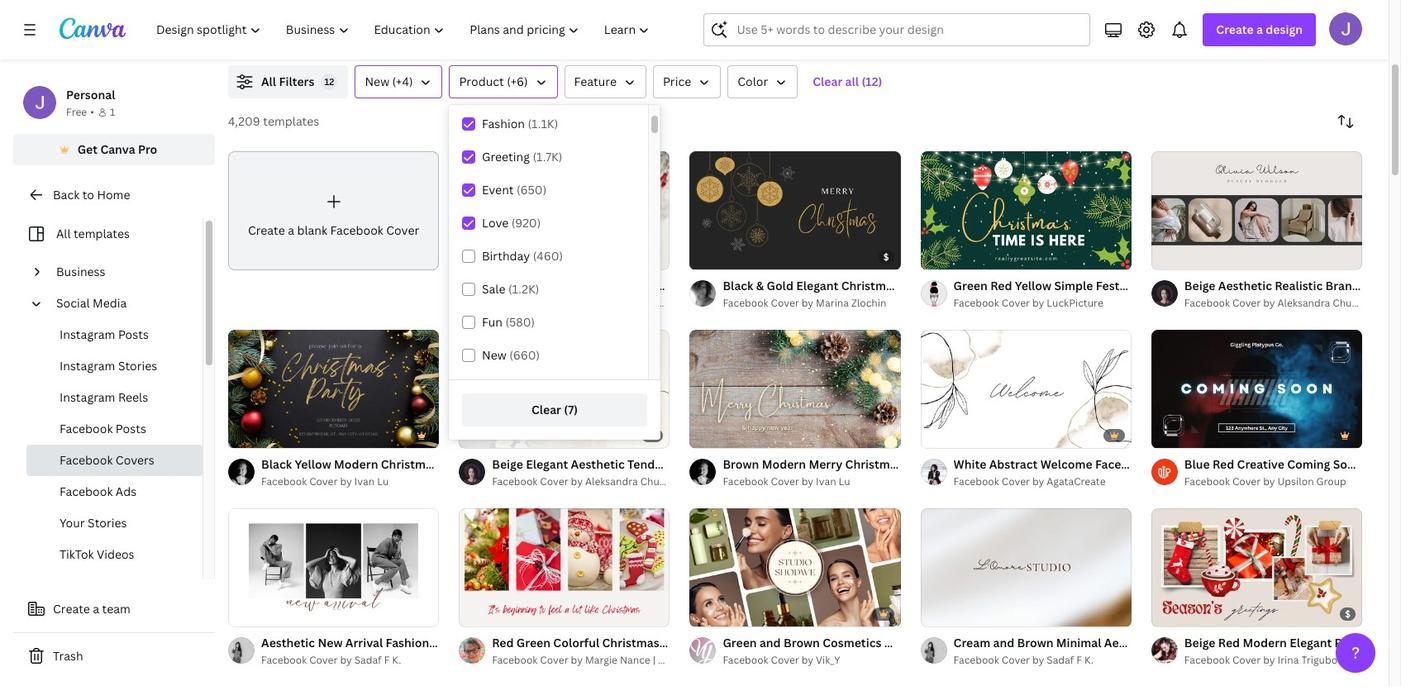 Task type: vqa. For each thing, say whether or not it's contained in the screenshot.
liking
no



Task type: describe. For each thing, give the bounding box(es) containing it.
aesthetic inside aesthetic new arrival fashion collage facebook cover facebook cover by sadaf f k.
[[261, 634, 315, 650]]

team
[[102, 601, 131, 617]]

product
[[459, 74, 504, 89]]

sadaf inside 'link'
[[1047, 653, 1074, 667]]

a for design
[[1256, 21, 1263, 37]]

yellow
[[295, 456, 331, 472]]

create for create a team
[[53, 601, 90, 617]]

facebook cover by sadaf f k.
[[954, 653, 1094, 667]]

facebook cover by irina trigubova
[[1184, 653, 1348, 667]]

cover inside 'blue red creative coming soon facebo facebook cover by upsilon group'
[[1232, 474, 1261, 488]]

create a team
[[53, 601, 131, 617]]

instagram for instagram posts
[[60, 326, 115, 342]]

aesthetic inside beige elegant aesthetic tender beauty salon facebook cover facebook cover by aleksandra chubar
[[571, 456, 625, 472]]

black & gold elegant christmas baubles facebook cover facebook cover by marina zlochin
[[723, 278, 1039, 310]]

4,209 templates
[[228, 113, 319, 129]]

Sort by button
[[1329, 105, 1362, 138]]

christmas for brown modern merry christmas facebook cover
[[845, 456, 902, 472]]

clear all (12)
[[813, 74, 882, 89]]

by inside beige elegant aesthetic tender beauty salon facebook cover facebook cover by aleksandra chubar
[[571, 474, 583, 488]]

ivan inside black yellow modern christmas party facebook cover facebook cover by ivan lu
[[354, 474, 375, 488]]

brown modern merry christmas facebook cover facebook cover by ivan lu
[[723, 456, 995, 488]]

cover inside facebook cover by luckpicture link
[[1002, 296, 1030, 310]]

your stories
[[60, 515, 127, 531]]

photos
[[662, 635, 702, 650]]

f inside 'link'
[[1076, 653, 1082, 667]]

a for team
[[93, 601, 99, 617]]

instagram posts
[[60, 326, 149, 342]]

baubles
[[901, 278, 946, 293]]

trigubova
[[1301, 653, 1348, 667]]

red inside 'blue red creative coming soon facebo facebook cover by upsilon group'
[[1213, 456, 1234, 472]]

facebook cover by ivan lu link for modern
[[261, 473, 439, 490]]

brown modern merry christmas facebook cover link
[[723, 455, 995, 473]]

new for new (660)
[[482, 347, 506, 363]]

new inside aesthetic new arrival fashion collage facebook cover facebook cover by sadaf f k.
[[318, 634, 343, 650]]

facebook cover by upsilon group link
[[1184, 473, 1362, 490]]

create a blank facebook cover element
[[228, 151, 439, 270]]

(1.1k)
[[528, 116, 558, 131]]

sale (1.2k)
[[482, 281, 539, 297]]

luckpicture
[[1047, 296, 1103, 310]]

2 k. from the left
[[1084, 653, 1094, 667]]

facebook cover by artamonovy_studio
[[492, 296, 688, 310]]

upsilon
[[1277, 474, 1314, 488]]

white and brown modern merry christmas and happy new year facebook cover image
[[459, 151, 670, 270]]

aleksandra inside beige elegant aesthetic tender beauty salon facebook cover facebook cover by aleksandra chubar
[[585, 474, 638, 488]]

collage
[[432, 634, 474, 650]]

gold
[[767, 278, 793, 293]]

feature button
[[564, 65, 646, 98]]

cover inside facebook cover by irina trigubova link
[[1232, 653, 1261, 667]]

event (650)
[[482, 182, 547, 198]]

christmas for black yellow modern christmas party facebook cover
[[381, 456, 438, 472]]

•
[[90, 105, 94, 119]]

(+6)
[[507, 74, 528, 89]]

free •
[[66, 105, 94, 119]]

all for all filters
[[261, 74, 276, 89]]

blue red creative coming soon facebo facebook cover by upsilon group
[[1184, 456, 1401, 488]]

christmas for red green colorful christmas photos facebook cover
[[602, 635, 659, 650]]

new (+4)
[[365, 74, 413, 89]]

create a blank facebook cover link
[[228, 151, 439, 270]]

birthday (460)
[[482, 248, 563, 264]]

vik_y
[[816, 653, 840, 667]]

by inside 'blue red creative coming soon facebo facebook cover by upsilon group'
[[1263, 474, 1275, 488]]

tiktok videos link
[[26, 539, 203, 570]]

welcome
[[1040, 456, 1092, 472]]

black yellow modern christmas party facebook cover facebook cover by ivan lu
[[261, 456, 564, 488]]

facebook cover by luckpicture
[[954, 296, 1103, 310]]

love (920)
[[482, 215, 541, 231]]

facebook cover by aleksandra chubar link for beige elegant aesthetic tender beauty salon facebook cover image
[[492, 473, 675, 490]]

media
[[93, 295, 127, 311]]

elegant inside beige elegant aesthetic tender beauty salon facebook cover facebook cover by aleksandra chubar
[[526, 456, 568, 472]]

black yellow modern christmas party facebook cover image
[[228, 329, 439, 448]]

facebook cover by marina zlochin link
[[723, 295, 901, 312]]

get canva pro
[[77, 141, 157, 157]]

white abstract welcome facebook cover image
[[920, 329, 1131, 448]]

social media
[[56, 295, 127, 311]]

facebook cover by luckpicture link
[[954, 295, 1131, 312]]

facebook covers
[[60, 452, 154, 468]]

by inside white abstract welcome facebook cover facebook cover by agatacreate
[[1032, 474, 1044, 488]]

12
[[324, 75, 334, 88]]

0 vertical spatial aleksandra
[[1277, 296, 1330, 310]]

blank
[[297, 222, 327, 238]]

create for create a blank facebook cover
[[248, 222, 285, 238]]

stories for instagram stories
[[118, 358, 157, 374]]

(1.7k)
[[533, 149, 562, 164]]

sadaf inside aesthetic new arrival fashion collage facebook cover facebook cover by sadaf f k.
[[354, 653, 382, 667]]

artamonovy_studio
[[585, 296, 688, 310]]

new for new (+4)
[[365, 74, 389, 89]]

beauty
[[669, 456, 709, 472]]

irina
[[1277, 653, 1299, 667]]

facebook posts link
[[26, 413, 203, 445]]

lu inside brown modern merry christmas facebook cover facebook cover by ivan lu
[[839, 474, 850, 488]]

all
[[845, 74, 859, 89]]

arrival
[[345, 634, 383, 650]]

facebook inside 'blue red creative coming soon facebo facebook cover by upsilon group'
[[1184, 474, 1230, 488]]

brown modern merry christmas facebook cover image
[[690, 329, 901, 448]]

nance
[[620, 653, 650, 667]]

stories for your stories
[[88, 515, 127, 531]]

blue red creative coming soon facebook cover image
[[1151, 329, 1362, 448]]

red green colorful christmas photos facebook cover image
[[459, 508, 670, 627]]

all templates link
[[23, 218, 193, 250]]

blue
[[1184, 456, 1210, 472]]

your
[[60, 515, 85, 531]]

christmas inside black & gold elegant christmas baubles facebook cover facebook cover by marina zlochin
[[841, 278, 898, 293]]

trash
[[53, 648, 83, 664]]

beige elegant aesthetic tender beauty salon facebook cover link
[[492, 455, 836, 473]]

create inside red green colorful christmas photos facebook cover facebook cover by margie nance | create digital designs
[[658, 653, 690, 667]]

$ for facebook cover by irina trigubova
[[1345, 607, 1351, 620]]

1
[[110, 105, 115, 119]]

top level navigation element
[[145, 13, 664, 46]]

posts for instagram posts
[[118, 326, 149, 342]]

a for blank
[[288, 222, 294, 238]]

1 horizontal spatial fashion
[[482, 116, 525, 131]]

cover inside facebook cover by sadaf f k. 'link'
[[1002, 653, 1030, 667]]

business link
[[50, 256, 193, 288]]

colorful
[[553, 635, 599, 650]]

green
[[516, 635, 551, 650]]

(12)
[[862, 74, 882, 89]]

by inside aesthetic new arrival fashion collage facebook cover facebook cover by sadaf f k.
[[340, 653, 352, 667]]

Search search field
[[737, 14, 1080, 45]]

home
[[97, 187, 130, 203]]

group
[[1316, 474, 1346, 488]]

salon
[[712, 456, 744, 472]]

by inside red green colorful christmas photos facebook cover facebook cover by margie nance | create digital designs
[[571, 653, 583, 667]]

business
[[56, 264, 105, 279]]

aesthetic new arrival fashion collage facebook cover facebook cover by sadaf f k.
[[261, 634, 567, 667]]



Task type: locate. For each thing, give the bounding box(es) containing it.
0 vertical spatial $
[[883, 250, 889, 263]]

a inside create a team button
[[93, 601, 99, 617]]

1 vertical spatial clear
[[531, 402, 561, 417]]

2 sadaf from the left
[[1047, 653, 1074, 667]]

black for black & gold elegant christmas baubles facebook cover
[[723, 278, 753, 293]]

facebook cover by aleksandra chubar link
[[1184, 295, 1368, 312], [492, 473, 675, 490]]

fashion
[[482, 116, 525, 131], [386, 634, 429, 650]]

tiktok videos
[[60, 546, 134, 562]]

white abstract welcome facebook cover facebook cover by agatacreate
[[954, 456, 1185, 488]]

marina
[[816, 296, 849, 310]]

brown
[[723, 456, 759, 472]]

lu
[[377, 474, 389, 488], [839, 474, 850, 488]]

&
[[756, 278, 764, 293]]

1 horizontal spatial modern
[[762, 456, 806, 472]]

stories up reels
[[118, 358, 157, 374]]

1 vertical spatial stories
[[88, 515, 127, 531]]

1 lu from the left
[[377, 474, 389, 488]]

beige elegant aesthetic tender beauty salon facebook cover facebook cover by aleksandra chubar
[[492, 456, 836, 488]]

clear left all
[[813, 74, 843, 89]]

greeting
[[482, 149, 530, 164]]

blue red creative coming soon facebo link
[[1184, 455, 1401, 473]]

lu down black yellow modern christmas party facebook cover link
[[377, 474, 389, 488]]

digital
[[692, 653, 723, 667]]

by inside brown modern merry christmas facebook cover facebook cover by ivan lu
[[802, 474, 814, 488]]

all inside all templates link
[[56, 226, 71, 241]]

1 ivan from the left
[[354, 474, 375, 488]]

create inside "dropdown button"
[[1216, 21, 1254, 37]]

by inside black yellow modern christmas party facebook cover facebook cover by ivan lu
[[340, 474, 352, 488]]

2 modern from the left
[[762, 456, 806, 472]]

$ up "trigubova"
[[1345, 607, 1351, 620]]

1 vertical spatial aesthetic
[[261, 634, 315, 650]]

2 facebook cover by sadaf f k. link from the left
[[954, 652, 1131, 668]]

back to home link
[[13, 179, 215, 212]]

by
[[571, 296, 583, 310], [802, 296, 814, 310], [1032, 296, 1044, 310], [1263, 296, 1275, 310], [340, 474, 352, 488], [571, 474, 583, 488], [802, 474, 814, 488], [1032, 474, 1044, 488], [1263, 474, 1275, 488], [340, 653, 352, 667], [571, 653, 583, 667], [802, 653, 814, 667], [1032, 653, 1044, 667], [1263, 653, 1275, 667]]

0 horizontal spatial clear
[[531, 402, 561, 417]]

aesthetic left arrival
[[261, 634, 315, 650]]

cover inside facebook cover by artamonovy_studio link
[[540, 296, 568, 310]]

ads
[[116, 484, 137, 499]]

feature
[[574, 74, 617, 89]]

a left blank
[[288, 222, 294, 238]]

green red yellow simple festive illustration christmas quote facebook cover image
[[920, 151, 1131, 270]]

new left arrival
[[318, 634, 343, 650]]

to
[[82, 187, 94, 203]]

beige
[[492, 456, 523, 472]]

1 horizontal spatial templates
[[263, 113, 319, 129]]

0 vertical spatial aesthetic
[[571, 456, 625, 472]]

1 vertical spatial $
[[1345, 607, 1351, 620]]

elegant
[[796, 278, 838, 293], [526, 456, 568, 472]]

0 horizontal spatial facebook cover by sadaf f k. link
[[261, 652, 439, 668]]

red right blue
[[1213, 456, 1234, 472]]

instagram inside instagram posts "link"
[[60, 326, 115, 342]]

1 horizontal spatial facebook cover by aleksandra chubar link
[[1184, 295, 1368, 312]]

templates down "all filters"
[[263, 113, 319, 129]]

1 vertical spatial red
[[492, 635, 514, 650]]

1 horizontal spatial red
[[1213, 456, 1234, 472]]

facebo
[[1365, 456, 1401, 472]]

facebook cover by sadaf f k. link for welcome
[[954, 652, 1131, 668]]

(1.2k)
[[508, 281, 539, 297]]

1 k. from the left
[[392, 653, 401, 667]]

0 vertical spatial black
[[723, 278, 753, 293]]

cover inside create a blank facebook cover element
[[386, 222, 419, 238]]

facebook cover by aleksandra chubar
[[1184, 296, 1368, 310]]

0 vertical spatial clear
[[813, 74, 843, 89]]

fashion inside aesthetic new arrival fashion collage facebook cover facebook cover by sadaf f k.
[[386, 634, 429, 650]]

1 vertical spatial instagram
[[60, 358, 115, 374]]

2 horizontal spatial a
[[1256, 21, 1263, 37]]

merry
[[809, 456, 842, 472]]

beige red modern elegant photo collage christmas facebook cover image
[[1151, 508, 1362, 627]]

clear all (12) button
[[804, 65, 890, 98]]

create a blank facebook cover
[[248, 222, 419, 238]]

chubar inside beige elegant aesthetic tender beauty salon facebook cover facebook cover by aleksandra chubar
[[640, 474, 675, 488]]

k. inside aesthetic new arrival fashion collage facebook cover facebook cover by sadaf f k.
[[392, 653, 401, 667]]

elegant up facebook cover by marina zlochin link
[[796, 278, 838, 293]]

get
[[77, 141, 98, 157]]

cream and brown minimal aesthetic business name facebook cover image
[[920, 508, 1131, 627]]

2 ivan from the left
[[816, 474, 836, 488]]

0 horizontal spatial chubar
[[640, 474, 675, 488]]

(650)
[[517, 182, 547, 198]]

2 vertical spatial a
[[93, 601, 99, 617]]

clear left (7)
[[531, 402, 561, 417]]

0 vertical spatial chubar
[[1333, 296, 1368, 310]]

3 instagram from the top
[[60, 389, 115, 405]]

posts
[[118, 326, 149, 342], [116, 421, 146, 436]]

fashion right arrival
[[386, 634, 429, 650]]

facebook cover by agatacreate link
[[954, 473, 1131, 490]]

sadaf
[[354, 653, 382, 667], [1047, 653, 1074, 667]]

2 vertical spatial new
[[318, 634, 343, 650]]

fun
[[482, 314, 503, 330]]

1 vertical spatial fashion
[[386, 634, 429, 650]]

all left filters
[[261, 74, 276, 89]]

0 horizontal spatial templates
[[74, 226, 130, 241]]

soon
[[1333, 456, 1362, 472]]

None search field
[[704, 13, 1091, 46]]

1 horizontal spatial facebook cover by sadaf f k. link
[[954, 652, 1131, 668]]

(+4)
[[392, 74, 413, 89]]

a inside create a design "dropdown button"
[[1256, 21, 1263, 37]]

modern left merry
[[762, 456, 806, 472]]

christmas inside red green colorful christmas photos facebook cover facebook cover by margie nance | create digital designs
[[602, 635, 659, 650]]

fashion up greeting
[[482, 116, 525, 131]]

elegant right beige
[[526, 456, 568, 472]]

0 horizontal spatial red
[[492, 635, 514, 650]]

(580)
[[505, 314, 535, 330]]

black inside black yellow modern christmas party facebook cover facebook cover by ivan lu
[[261, 456, 292, 472]]

$ for facebook cover by marina zlochin
[[883, 250, 889, 263]]

facebook cover by ivan lu link
[[261, 473, 439, 490], [723, 473, 901, 490]]

instagram posts link
[[26, 319, 203, 350]]

lu inside black yellow modern christmas party facebook cover facebook cover by ivan lu
[[377, 474, 389, 488]]

stories down facebook ads link
[[88, 515, 127, 531]]

posts down social media 'link'
[[118, 326, 149, 342]]

videos
[[97, 546, 134, 562]]

1 horizontal spatial lu
[[839, 474, 850, 488]]

a left design
[[1256, 21, 1263, 37]]

0 vertical spatial posts
[[118, 326, 149, 342]]

posts down reels
[[116, 421, 146, 436]]

facebook cover by ivan lu link for merry
[[723, 473, 901, 490]]

facebook posts
[[60, 421, 146, 436]]

personal
[[66, 87, 115, 102]]

1 horizontal spatial aesthetic
[[571, 456, 625, 472]]

black inside black & gold elegant christmas baubles facebook cover facebook cover by marina zlochin
[[723, 278, 753, 293]]

1 horizontal spatial chubar
[[1333, 296, 1368, 310]]

modern
[[334, 456, 378, 472], [762, 456, 806, 472]]

1 horizontal spatial clear
[[813, 74, 843, 89]]

1 vertical spatial elegant
[[526, 456, 568, 472]]

create a team button
[[13, 593, 215, 626]]

all down back
[[56, 226, 71, 241]]

2 f from the left
[[1076, 653, 1082, 667]]

0 vertical spatial templates
[[263, 113, 319, 129]]

facebook cover by sadaf f k. link
[[261, 652, 439, 668], [954, 652, 1131, 668]]

0 vertical spatial new
[[365, 74, 389, 89]]

product (+6)
[[459, 74, 528, 89]]

0 horizontal spatial a
[[93, 601, 99, 617]]

instagram for instagram reels
[[60, 389, 115, 405]]

1 horizontal spatial ivan
[[816, 474, 836, 488]]

christmas up nance
[[602, 635, 659, 650]]

aesthetic new arrival fashion collage facebook cover link
[[261, 634, 567, 652]]

1 modern from the left
[[334, 456, 378, 472]]

clear inside button
[[531, 402, 561, 417]]

0 horizontal spatial f
[[384, 653, 390, 667]]

facebook cover by margie nance | create digital designs link
[[492, 652, 763, 668]]

1 horizontal spatial k.
[[1084, 653, 1094, 667]]

2 lu from the left
[[839, 474, 850, 488]]

0 horizontal spatial $
[[883, 250, 889, 263]]

0 vertical spatial red
[[1213, 456, 1234, 472]]

black left &
[[723, 278, 753, 293]]

new left the (660)
[[482, 347, 506, 363]]

aesthetic left tender
[[571, 456, 625, 472]]

1 horizontal spatial f
[[1076, 653, 1082, 667]]

1 vertical spatial facebook cover by aleksandra chubar link
[[492, 473, 675, 490]]

1 horizontal spatial facebook cover by ivan lu link
[[723, 473, 901, 490]]

red inside red green colorful christmas photos facebook cover facebook cover by margie nance | create digital designs
[[492, 635, 514, 650]]

elegant inside black & gold elegant christmas baubles facebook cover facebook cover by marina zlochin
[[796, 278, 838, 293]]

all filters
[[261, 74, 314, 89]]

instagram up instagram reels
[[60, 358, 115, 374]]

christmas left party
[[381, 456, 438, 472]]

create down photos
[[658, 653, 690, 667]]

christmas inside brown modern merry christmas facebook cover facebook cover by ivan lu
[[845, 456, 902, 472]]

posts for facebook posts
[[116, 421, 146, 436]]

ivan inside brown modern merry christmas facebook cover facebook cover by ivan lu
[[816, 474, 836, 488]]

creative
[[1237, 456, 1284, 472]]

a left team
[[93, 601, 99, 617]]

2 horizontal spatial new
[[482, 347, 506, 363]]

1 horizontal spatial black
[[723, 278, 753, 293]]

templates for 4,209 templates
[[263, 113, 319, 129]]

0 horizontal spatial facebook cover by ivan lu link
[[261, 473, 439, 490]]

1 sadaf from the left
[[354, 653, 382, 667]]

red left green
[[492, 635, 514, 650]]

tender
[[627, 456, 666, 472]]

a inside create a blank facebook cover element
[[288, 222, 294, 238]]

modern inside black yellow modern christmas party facebook cover facebook cover by ivan lu
[[334, 456, 378, 472]]

f inside aesthetic new arrival fashion collage facebook cover facebook cover by sadaf f k.
[[384, 653, 390, 667]]

modern inside brown modern merry christmas facebook cover facebook cover by ivan lu
[[762, 456, 806, 472]]

beige elegant aesthetic tender beauty salon facebook cover image
[[459, 329, 670, 448]]

all for all templates
[[56, 226, 71, 241]]

0 horizontal spatial black
[[261, 456, 292, 472]]

black & gold elegant christmas baubles facebook cover image
[[690, 151, 901, 270]]

2 vertical spatial instagram
[[60, 389, 115, 405]]

(460)
[[533, 248, 563, 264]]

0 horizontal spatial all
[[56, 226, 71, 241]]

1 horizontal spatial aleksandra
[[1277, 296, 1330, 310]]

lu down brown modern merry christmas facebook cover link on the bottom right
[[839, 474, 850, 488]]

chubar
[[1333, 296, 1368, 310], [640, 474, 675, 488]]

ivan down merry
[[816, 474, 836, 488]]

facebook
[[330, 222, 383, 238], [949, 278, 1003, 293], [492, 296, 538, 310], [723, 296, 768, 310], [954, 296, 999, 310], [1184, 296, 1230, 310], [60, 421, 113, 436], [60, 452, 113, 468], [474, 456, 528, 472], [746, 456, 800, 472], [905, 456, 959, 472], [1095, 456, 1149, 472], [261, 474, 307, 488], [492, 474, 538, 488], [723, 474, 768, 488], [954, 474, 999, 488], [1184, 474, 1230, 488], [60, 484, 113, 499], [477, 634, 531, 650], [705, 635, 759, 650], [261, 653, 307, 667], [492, 653, 538, 667], [723, 653, 768, 667], [954, 653, 999, 667], [1184, 653, 1230, 667]]

1 horizontal spatial new
[[365, 74, 389, 89]]

facebook cover by sadaf f k. link for modern
[[261, 652, 439, 668]]

0 horizontal spatial fashion
[[386, 634, 429, 650]]

1 f from the left
[[384, 653, 390, 667]]

posts inside "link"
[[118, 326, 149, 342]]

cover inside facebook cover by vik_y link
[[771, 653, 799, 667]]

greeting (1.7k)
[[482, 149, 562, 164]]

modern right yellow
[[334, 456, 378, 472]]

ivan down black yellow modern christmas party facebook cover link
[[354, 474, 375, 488]]

social media link
[[50, 288, 193, 319]]

facebook cover by ivan lu link down yellow
[[261, 473, 439, 490]]

love
[[482, 215, 509, 231]]

0 vertical spatial stories
[[118, 358, 157, 374]]

1 vertical spatial templates
[[74, 226, 130, 241]]

tiktok
[[60, 546, 94, 562]]

create left blank
[[248, 222, 285, 238]]

new left (+4)
[[365, 74, 389, 89]]

instagram stories link
[[26, 350, 203, 382]]

social
[[56, 295, 90, 311]]

facebook cover by aleksandra chubar link for beige aesthetic realistic brand mood board film photo collage facebook cover
[[1184, 295, 1368, 312]]

new (+4) button
[[355, 65, 443, 98]]

instagram up facebook posts
[[60, 389, 115, 405]]

1 vertical spatial black
[[261, 456, 292, 472]]

black left yellow
[[261, 456, 292, 472]]

0 horizontal spatial k.
[[392, 653, 401, 667]]

clear for clear all (12)
[[813, 74, 843, 89]]

1 facebook cover by sadaf f k. link from the left
[[261, 652, 439, 668]]

1 horizontal spatial all
[[261, 74, 276, 89]]

1 vertical spatial a
[[288, 222, 294, 238]]

(7)
[[564, 402, 578, 417]]

black for black yellow modern christmas party facebook cover
[[261, 456, 292, 472]]

instagram for instagram stories
[[60, 358, 115, 374]]

facebook cover by vik_y
[[723, 653, 840, 667]]

new inside button
[[365, 74, 389, 89]]

2 facebook cover by ivan lu link from the left
[[723, 473, 901, 490]]

k.
[[392, 653, 401, 667], [1084, 653, 1094, 667]]

facebook cover by ivan lu link down merry
[[723, 473, 901, 490]]

trash link
[[13, 640, 215, 673]]

sale
[[482, 281, 505, 297]]

new (660)
[[482, 347, 540, 363]]

2 instagram from the top
[[60, 358, 115, 374]]

0 vertical spatial all
[[261, 74, 276, 89]]

white
[[954, 456, 986, 472]]

$ up black & gold elegant christmas baubles facebook cover link
[[883, 250, 889, 263]]

1 horizontal spatial elegant
[[796, 278, 838, 293]]

create inside button
[[53, 601, 90, 617]]

clear inside button
[[813, 74, 843, 89]]

0 horizontal spatial new
[[318, 634, 343, 650]]

0 vertical spatial instagram
[[60, 326, 115, 342]]

templates down back to home
[[74, 226, 130, 241]]

all templates
[[56, 226, 130, 241]]

0 horizontal spatial sadaf
[[354, 653, 382, 667]]

instagram down the "social media"
[[60, 326, 115, 342]]

1 horizontal spatial $
[[1345, 607, 1351, 620]]

instagram inside 'instagram stories' link
[[60, 358, 115, 374]]

green and brown cosmetics beauty store photo collage facebook cover image
[[690, 508, 901, 627]]

cover inside facebook cover by aleksandra chubar link
[[1232, 296, 1261, 310]]

create for create a design
[[1216, 21, 1254, 37]]

jacob simon image
[[1329, 12, 1362, 45]]

christmas inside black yellow modern christmas party facebook cover facebook cover by ivan lu
[[381, 456, 438, 472]]

1 vertical spatial all
[[56, 226, 71, 241]]

4,209
[[228, 113, 260, 129]]

0 vertical spatial fashion
[[482, 116, 525, 131]]

clear (7) button
[[462, 393, 647, 427]]

(920)
[[511, 215, 541, 231]]

0 vertical spatial elegant
[[796, 278, 838, 293]]

1 facebook cover by ivan lu link from the left
[[261, 473, 439, 490]]

0 vertical spatial a
[[1256, 21, 1263, 37]]

12 filter options selected element
[[321, 74, 338, 90]]

agatacreate
[[1047, 474, 1106, 488]]

create left team
[[53, 601, 90, 617]]

0 horizontal spatial aleksandra
[[585, 474, 638, 488]]

1 vertical spatial new
[[482, 347, 506, 363]]

templates for all templates
[[74, 226, 130, 241]]

christmas up the zlochin
[[841, 278, 898, 293]]

beige aesthetic realistic brand mood board film photo collage facebook cover image
[[1151, 151, 1362, 270]]

by inside black & gold elegant christmas baubles facebook cover facebook cover by marina zlochin
[[802, 296, 814, 310]]

covers
[[116, 452, 154, 468]]

aesthetic new arrival fashion collage facebook cover image
[[228, 508, 439, 626]]

color
[[737, 74, 768, 89]]

0 horizontal spatial elegant
[[526, 456, 568, 472]]

instagram inside instagram reels link
[[60, 389, 115, 405]]

christmas right merry
[[845, 456, 902, 472]]

0 vertical spatial facebook cover by aleksandra chubar link
[[1184, 295, 1368, 312]]

1 vertical spatial posts
[[116, 421, 146, 436]]

create left design
[[1216, 21, 1254, 37]]

1 instagram from the top
[[60, 326, 115, 342]]

facebook ads link
[[26, 476, 203, 508]]

0 horizontal spatial aesthetic
[[261, 634, 315, 650]]

1 horizontal spatial a
[[288, 222, 294, 238]]

0 horizontal spatial facebook cover by aleksandra chubar link
[[492, 473, 675, 490]]

zlochin
[[851, 296, 886, 310]]

1 vertical spatial aleksandra
[[585, 474, 638, 488]]

white abstract welcome facebook cover link
[[954, 455, 1185, 473]]

0 horizontal spatial ivan
[[354, 474, 375, 488]]

clear for clear (7)
[[531, 402, 561, 417]]

1 horizontal spatial sadaf
[[1047, 653, 1074, 667]]

0 horizontal spatial modern
[[334, 456, 378, 472]]

1 vertical spatial chubar
[[640, 474, 675, 488]]

f
[[384, 653, 390, 667], [1076, 653, 1082, 667]]

0 horizontal spatial lu
[[377, 474, 389, 488]]

black & gold elegant christmas baubles facebook cover link
[[723, 277, 1039, 295]]

stories
[[118, 358, 157, 374], [88, 515, 127, 531]]



